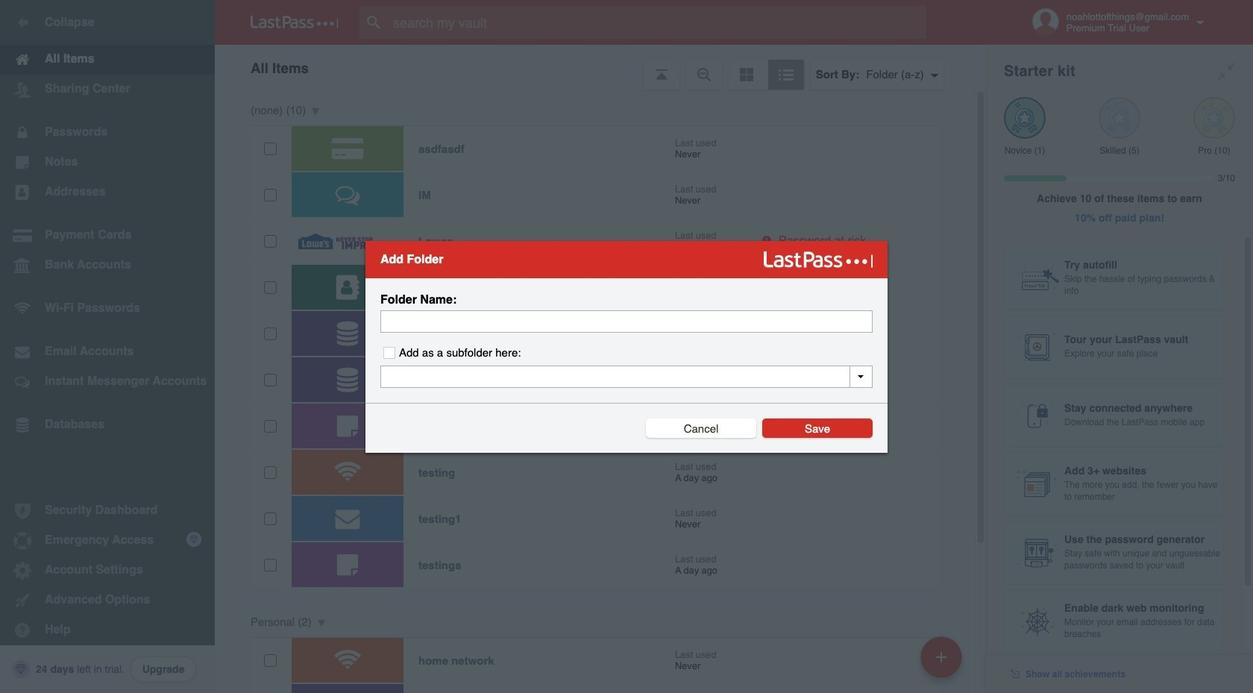 Task type: describe. For each thing, give the bounding box(es) containing it.
vault options navigation
[[215, 45, 987, 90]]

new item image
[[937, 652, 947, 662]]

search my vault text field
[[360, 6, 956, 39]]



Task type: vqa. For each thing, say whether or not it's contained in the screenshot.
The Vault Options navigation
yes



Task type: locate. For each thing, give the bounding box(es) containing it.
Search search field
[[360, 6, 956, 39]]

None text field
[[381, 310, 873, 332]]

lastpass image
[[251, 16, 339, 29]]

dialog
[[366, 241, 888, 453]]

new item navigation
[[916, 632, 972, 693]]

main navigation navigation
[[0, 0, 215, 693]]



